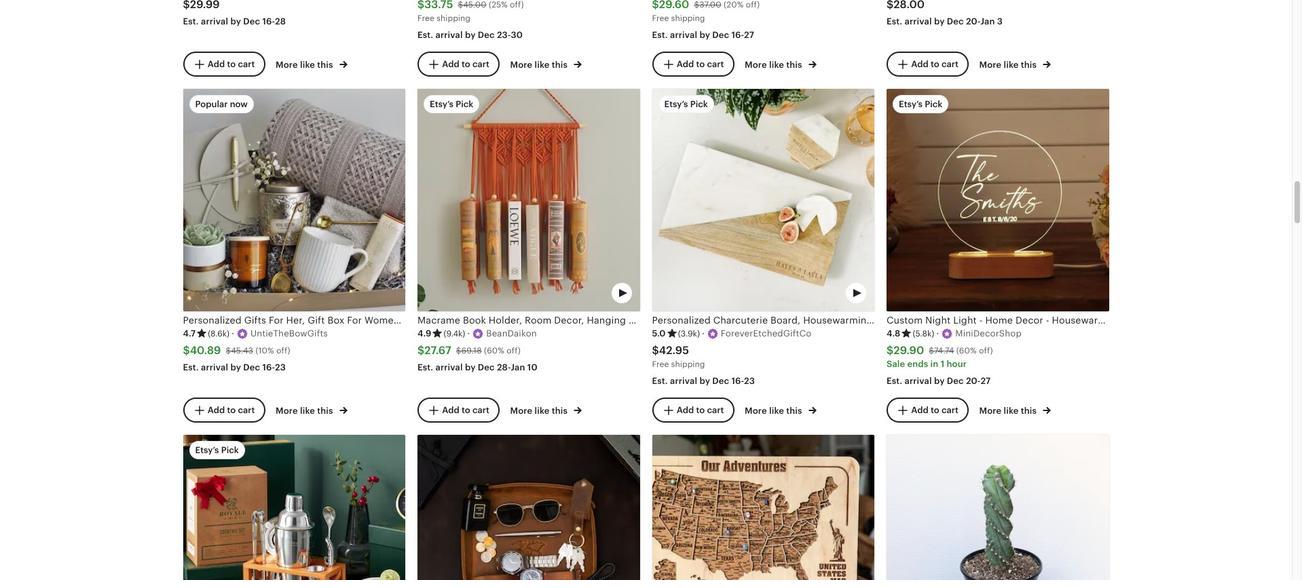 Task type: locate. For each thing, give the bounding box(es) containing it.
cart for add to cart button below the est. arrival by dec 23-30 in the top left of the page
[[473, 59, 490, 69]]

1 (60% from the left
[[484, 346, 505, 356]]

this for "more like this" link corresponding to add to cart button below the est. arrival by dec 23-30 in the top left of the page
[[552, 60, 568, 70]]

off) inside $ 29.90 $ 74.74 (60% off) sale ends in 1 hour est. arrival by dec 20-27
[[980, 346, 994, 356]]

add down $ 40.89 $ 45.43 (10% off) est. arrival by dec 16-23
[[208, 405, 225, 416]]

1 horizontal spatial (60%
[[957, 346, 977, 356]]

add to cart
[[208, 59, 255, 69], [442, 59, 490, 69], [677, 59, 724, 69], [912, 59, 959, 69], [208, 405, 255, 416], [442, 405, 490, 416], [677, 405, 724, 416], [912, 405, 959, 416]]

(25%
[[489, 0, 508, 10]]

$ for 29.90
[[887, 345, 894, 357]]

to down est. arrival by dec 16-27
[[697, 59, 705, 69]]

add down est. arrival by dec 20-jan 3
[[912, 59, 929, 69]]

arrival inside $ 29.90 $ 74.74 (60% off) sale ends in 1 hour est. arrival by dec 20-27
[[905, 376, 933, 386]]

free shipping
[[418, 14, 471, 23], [652, 14, 705, 23]]

to down $ 29.90 $ 74.74 (60% off) sale ends in 1 hour est. arrival by dec 20-27
[[931, 405, 940, 416]]

add to cart button
[[183, 52, 265, 77], [418, 52, 500, 77], [652, 52, 735, 77], [887, 52, 969, 77], [183, 398, 265, 423], [418, 398, 500, 423], [652, 398, 735, 423], [887, 398, 969, 423]]

23-
[[497, 30, 511, 40]]

off) for 27.67
[[507, 346, 521, 356]]

$ for 27.67
[[418, 345, 425, 357]]

custom night light - home decor - housewarming gift ideas - home decor gift - newly wed gift - wedding favors - gift for him - gift for her image
[[887, 89, 1110, 312]]

0 vertical spatial 23
[[275, 363, 286, 373]]

1 horizontal spatial jan
[[981, 16, 996, 26]]

16-
[[263, 16, 275, 26], [732, 30, 745, 40], [263, 363, 275, 373], [732, 376, 745, 387]]

free shipping up est. arrival by dec 16-27
[[652, 14, 705, 23]]

add for add to cart button on top of popular now
[[208, 59, 225, 69]]

more like this link for add to cart button underneath $ 40.89 $ 45.43 (10% off) est. arrival by dec 16-23
[[276, 403, 348, 418]]

add to cart down the est. arrival by dec 23-30 in the top left of the page
[[442, 59, 490, 69]]

product video element
[[418, 89, 640, 312], [652, 89, 875, 312], [418, 435, 640, 581]]

· right (5.8k)
[[937, 329, 940, 339]]

more like this for add to cart button under est. arrival by dec 20-jan 3
[[980, 60, 1040, 70]]

to for add to cart button underneath $ 40.89 $ 45.43 (10% off) est. arrival by dec 16-23
[[227, 405, 236, 416]]

shipping down 42.95
[[672, 360, 705, 369]]

cart for add to cart button under est. arrival by dec 20-jan 3
[[942, 59, 959, 69]]

(60% inside $ 27.67 $ 69.18 (60% off) est. arrival by dec 28-jan 10
[[484, 346, 505, 356]]

add to cart down est. arrival by dec 20-jan 3
[[912, 59, 959, 69]]

(3.9k)
[[678, 329, 700, 339]]

(60% inside $ 29.90 $ 74.74 (60% off) sale ends in 1 hour est. arrival by dec 20-27
[[957, 346, 977, 356]]

(60% for 29.90
[[957, 346, 977, 356]]

add down est. arrival by dec 16-27
[[677, 59, 694, 69]]

add to cart for add to cart button under $ 29.90 $ 74.74 (60% off) sale ends in 1 hour est. arrival by dec 20-27
[[912, 405, 959, 416]]

etsy's
[[430, 99, 454, 109], [665, 99, 689, 109], [899, 99, 923, 109], [195, 446, 219, 456]]

to up now
[[227, 59, 236, 69]]

jan left 3
[[981, 16, 996, 26]]

$ down 4.9
[[418, 345, 425, 357]]

1 vertical spatial 27
[[981, 376, 991, 386]]

free for est. arrival by dec 23-30
[[418, 14, 435, 23]]

now
[[230, 99, 248, 109]]

0 horizontal spatial (60%
[[484, 346, 505, 356]]

free up the est. arrival by dec 23-30 in the top left of the page
[[418, 14, 435, 23]]

1 horizontal spatial 27
[[981, 376, 991, 386]]

cart down est. arrival by dec 16-23
[[707, 405, 724, 416]]

like for add to cart button underneath est. arrival by dec 16-27
[[770, 60, 785, 70]]

by down '45.00'
[[465, 30, 476, 40]]

1 vertical spatial 20-
[[967, 376, 981, 386]]

$
[[458, 0, 463, 10], [695, 0, 700, 10], [183, 345, 190, 357], [418, 345, 425, 357], [652, 345, 659, 357], [887, 345, 894, 357], [226, 346, 231, 356], [456, 346, 462, 356], [930, 346, 935, 356]]

like
[[300, 60, 315, 70], [535, 60, 550, 70], [770, 60, 785, 70], [1004, 60, 1019, 70], [300, 406, 315, 416], [535, 406, 550, 416], [770, 406, 785, 416], [1004, 406, 1019, 416]]

this for "more like this" link related to add to cart button underneath est. arrival by dec 16-27
[[787, 60, 803, 70]]

· right (9.4k)
[[468, 329, 470, 339]]

add for add to cart button under $ 27.67 $ 69.18 (60% off) est. arrival by dec 28-jan 10 at the left of the page
[[442, 405, 460, 416]]

1 free shipping from the left
[[418, 14, 471, 23]]

add down "ends"
[[912, 405, 929, 416]]

add to cart down $ 40.89 $ 45.43 (10% off) est. arrival by dec 16-23
[[208, 405, 255, 416]]

add for add to cart button underneath est. arrival by dec 16-27
[[677, 59, 694, 69]]

(9.4k)
[[444, 329, 466, 339]]

2 · from the left
[[468, 329, 470, 339]]

0 horizontal spatial jan
[[511, 363, 525, 373]]

more
[[276, 60, 298, 70], [511, 60, 533, 70], [745, 60, 767, 70], [980, 60, 1002, 70], [276, 406, 298, 416], [511, 406, 533, 416], [745, 406, 767, 416], [980, 406, 1002, 416]]

· right "(3.9k)"
[[702, 329, 705, 339]]

by inside $ 27.67 $ 69.18 (60% off) est. arrival by dec 28-jan 10
[[465, 363, 476, 373]]

1 horizontal spatial free shipping
[[652, 14, 705, 23]]

cart down est. arrival by dec 20-jan 3
[[942, 59, 959, 69]]

add for add to cart button underneath $ 40.89 $ 45.43 (10% off) est. arrival by dec 16-23
[[208, 405, 225, 416]]

cart for add to cart button underneath $ 40.89 $ 45.43 (10% off) est. arrival by dec 16-23
[[238, 405, 255, 416]]

more like this link for add to cart button under $ 29.90 $ 74.74 (60% off) sale ends in 1 hour est. arrival by dec 20-27
[[980, 403, 1052, 418]]

to down $ 27.67 $ 69.18 (60% off) est. arrival by dec 28-jan 10 at the left of the page
[[462, 405, 471, 416]]

23
[[275, 363, 286, 373], [745, 376, 755, 387]]

(10%
[[256, 346, 274, 356]]

this
[[317, 60, 333, 70], [552, 60, 568, 70], [787, 60, 803, 70], [1022, 60, 1037, 70], [317, 406, 333, 416], [552, 406, 568, 416], [787, 406, 803, 416], [1022, 406, 1037, 416]]

40.89
[[190, 345, 221, 357]]

this for "more like this" link associated with add to cart button underneath $ 40.89 $ 45.43 (10% off) est. arrival by dec 16-23
[[317, 406, 333, 416]]

macrame book holder, room decor, hanging bookshelf, mid century modern, housewarming gift, bohomian home decor, bookshelf decor h81 image
[[418, 89, 640, 312]]

by inside $ 40.89 $ 45.43 (10% off) est. arrival by dec 16-23
[[231, 363, 241, 373]]

jan left the 10
[[511, 363, 525, 373]]

shipping up the est. arrival by dec 23-30 in the top left of the page
[[437, 14, 471, 23]]

more like this for add to cart button underneath est. arrival by dec 16-23
[[745, 406, 805, 416]]

27 inside $ 29.90 $ 74.74 (60% off) sale ends in 1 hour est. arrival by dec 20-27
[[981, 376, 991, 386]]

dec inside $ 40.89 $ 45.43 (10% off) est. arrival by dec 16-23
[[243, 363, 260, 373]]

more like this link for add to cart button under $ 27.67 $ 69.18 (60% off) est. arrival by dec 28-jan 10 at the left of the page
[[511, 403, 582, 418]]

by left 28
[[231, 16, 241, 26]]

16- for est. arrival by dec 16-23
[[732, 376, 745, 387]]

add to cart button down est. arrival by dec 16-23
[[652, 398, 735, 423]]

to for add to cart button below the est. arrival by dec 23-30 in the top left of the page
[[462, 59, 471, 69]]

cart down the est. arrival by dec 23-30 in the top left of the page
[[473, 59, 490, 69]]

like for add to cart button on top of popular now
[[300, 60, 315, 70]]

add to cart down $ 27.67 $ 69.18 (60% off) est. arrival by dec 28-jan 10 at the left of the page
[[442, 405, 490, 416]]

add up 'popular'
[[208, 59, 225, 69]]

more like this link
[[276, 57, 348, 71], [511, 57, 582, 71], [745, 57, 817, 71], [980, 57, 1052, 71], [276, 403, 348, 418], [511, 403, 582, 418], [745, 403, 817, 418], [980, 403, 1052, 418]]

push pin united states map, travel map apartment decor, wood map of united states, personalized travel gift, housewarming gift, us wood map image
[[652, 435, 875, 581]]

$ down (9.4k)
[[456, 346, 462, 356]]

by down $ 42.95 free shipping
[[700, 376, 711, 387]]

to down est. arrival by dec 20-jan 3
[[931, 59, 940, 69]]

2 (60% from the left
[[957, 346, 977, 356]]

arrival
[[201, 16, 228, 26], [905, 16, 933, 26], [436, 30, 463, 40], [671, 30, 698, 40], [201, 363, 228, 373], [436, 363, 463, 373], [905, 376, 933, 386], [671, 376, 698, 387]]

add to cart down $ 29.90 $ 74.74 (60% off) sale ends in 1 hour est. arrival by dec 20-27
[[912, 405, 959, 416]]

0 vertical spatial jan
[[981, 16, 996, 26]]

$ up est. arrival by dec 16-27
[[695, 0, 700, 10]]

(5.8k)
[[913, 329, 935, 339]]

$ 27.67 $ 69.18 (60% off) est. arrival by dec 28-jan 10
[[418, 345, 538, 373]]

est. inside $ 27.67 $ 69.18 (60% off) est. arrival by dec 28-jan 10
[[418, 363, 434, 373]]

$ down 5.0
[[652, 345, 659, 357]]

by down 45.43
[[231, 363, 241, 373]]

$ 45.00 (25% off)
[[458, 0, 524, 10]]

0 horizontal spatial free shipping
[[418, 14, 471, 23]]

etsy's pick
[[430, 99, 474, 109], [665, 99, 708, 109], [899, 99, 943, 109], [195, 446, 239, 456]]

est. arrival by dec 16-27
[[652, 30, 755, 40]]

add down the est. arrival by dec 23-30 in the top left of the page
[[442, 59, 460, 69]]

(60% up 28-
[[484, 346, 505, 356]]

1 vertical spatial jan
[[511, 363, 525, 373]]

add for add to cart button under est. arrival by dec 20-jan 3
[[912, 59, 929, 69]]

(60% up hour
[[957, 346, 977, 356]]

2 free shipping from the left
[[652, 14, 705, 23]]

(60% for 27.67
[[484, 346, 505, 356]]

to for add to cart button on top of popular now
[[227, 59, 236, 69]]

shipping up est. arrival by dec 16-27
[[672, 14, 705, 23]]

more like this for add to cart button under $ 27.67 $ 69.18 (60% off) est. arrival by dec 28-jan 10 at the left of the page
[[511, 406, 570, 416]]

free
[[418, 14, 435, 23], [652, 14, 669, 23], [652, 360, 669, 369]]

cart up now
[[238, 59, 255, 69]]

add to cart button down $ 29.90 $ 74.74 (60% off) sale ends in 1 hour est. arrival by dec 20-27
[[887, 398, 969, 423]]

add to cart up now
[[208, 59, 255, 69]]

this for add to cart button under est. arrival by dec 20-jan 3 "more like this" link
[[1022, 60, 1037, 70]]

off) for 40.89
[[277, 346, 291, 356]]

cart down est. arrival by dec 16-27
[[707, 59, 724, 69]]

free down 42.95
[[652, 360, 669, 369]]

1 · from the left
[[232, 329, 234, 339]]

2 20- from the top
[[967, 376, 981, 386]]

to down the est. arrival by dec 23-30 in the top left of the page
[[462, 59, 471, 69]]

est. arrival by dec 16-28
[[183, 16, 286, 26]]

shipping
[[437, 14, 471, 23], [672, 14, 705, 23], [672, 360, 705, 369]]

by down 37.00
[[700, 30, 711, 40]]

add to cart button down the est. arrival by dec 23-30 in the top left of the page
[[418, 52, 500, 77]]

20- inside $ 29.90 $ 74.74 (60% off) sale ends in 1 hour est. arrival by dec 20-27
[[967, 376, 981, 386]]

free shipping for est. arrival by dec 16-27
[[652, 14, 705, 23]]

add down est. arrival by dec 16-23
[[677, 405, 694, 416]]

20- left 3
[[967, 16, 981, 26]]

free up est. arrival by dec 16-27
[[652, 14, 669, 23]]

(8.6k)
[[208, 329, 230, 339]]

off)
[[510, 0, 524, 10], [746, 0, 760, 10], [277, 346, 291, 356], [507, 346, 521, 356], [980, 346, 994, 356]]

0 horizontal spatial 23
[[275, 363, 286, 373]]

dec
[[243, 16, 260, 26], [948, 16, 964, 26], [478, 30, 495, 40], [713, 30, 730, 40], [243, 363, 260, 373], [478, 363, 495, 373], [948, 376, 964, 386], [713, 376, 730, 387]]

to
[[227, 59, 236, 69], [462, 59, 471, 69], [697, 59, 705, 69], [931, 59, 940, 69], [227, 405, 236, 416], [462, 405, 471, 416], [697, 405, 705, 416], [931, 405, 940, 416]]

28-
[[497, 363, 511, 373]]

$ down 4.7
[[183, 345, 190, 357]]

1 vertical spatial 23
[[745, 376, 755, 387]]

· right the (8.6k)
[[232, 329, 234, 339]]

add to cart for add to cart button below the est. arrival by dec 23-30 in the top left of the page
[[442, 59, 490, 69]]

cart
[[238, 59, 255, 69], [473, 59, 490, 69], [707, 59, 724, 69], [942, 59, 959, 69], [238, 405, 255, 416], [473, 405, 490, 416], [707, 405, 724, 416], [942, 405, 959, 416]]

hour
[[947, 359, 967, 369]]

27
[[745, 30, 755, 40], [981, 376, 991, 386]]

more like this
[[276, 60, 336, 70], [511, 60, 570, 70], [745, 60, 805, 70], [980, 60, 1040, 70], [276, 406, 336, 416], [511, 406, 570, 416], [745, 406, 805, 416], [980, 406, 1040, 416]]

off) up 28-
[[507, 346, 521, 356]]

cart for add to cart button underneath est. arrival by dec 16-27
[[707, 59, 724, 69]]

add to cart down est. arrival by dec 16-27
[[677, 59, 724, 69]]

free shipping up the est. arrival by dec 23-30 in the top left of the page
[[418, 14, 471, 23]]

jan inside $ 27.67 $ 69.18 (60% off) est. arrival by dec 28-jan 10
[[511, 363, 525, 373]]

cart down $ 40.89 $ 45.43 (10% off) est. arrival by dec 16-23
[[238, 405, 255, 416]]

cart down $ 27.67 $ 69.18 (60% off) est. arrival by dec 28-jan 10 at the left of the page
[[473, 405, 490, 416]]

free shipping for est. arrival by dec 23-30
[[418, 14, 471, 23]]

dec inside $ 29.90 $ 74.74 (60% off) sale ends in 1 hour est. arrival by dec 20-27
[[948, 376, 964, 386]]

product video element for 4.9
[[418, 89, 640, 312]]

20-
[[967, 16, 981, 26], [967, 376, 981, 386]]

to down est. arrival by dec 16-23
[[697, 405, 705, 416]]

4 · from the left
[[937, 329, 940, 339]]

add to cart for add to cart button underneath $ 40.89 $ 45.43 (10% off) est. arrival by dec 16-23
[[208, 405, 255, 416]]

20- down hour
[[967, 376, 981, 386]]

off) inside $ 27.67 $ 69.18 (60% off) est. arrival by dec 28-jan 10
[[507, 346, 521, 356]]

$ for 42.95
[[652, 345, 659, 357]]

add
[[208, 59, 225, 69], [442, 59, 460, 69], [677, 59, 694, 69], [912, 59, 929, 69], [208, 405, 225, 416], [442, 405, 460, 416], [677, 405, 694, 416], [912, 405, 929, 416]]

10
[[528, 363, 538, 373]]

$ up in
[[930, 346, 935, 356]]

16- for est. arrival by dec 16-27
[[732, 30, 745, 40]]

this for "more like this" link for add to cart button underneath est. arrival by dec 16-23
[[787, 406, 803, 416]]

to down $ 40.89 $ 45.43 (10% off) est. arrival by dec 16-23
[[227, 405, 236, 416]]

add down $ 27.67 $ 69.18 (60% off) est. arrival by dec 28-jan 10 at the left of the page
[[442, 405, 460, 416]]

more like this link for add to cart button underneath est. arrival by dec 16-23
[[745, 403, 817, 418]]

37.00
[[700, 0, 722, 10]]

off) right (10%
[[277, 346, 291, 356]]

$ up sale
[[887, 345, 894, 357]]

·
[[232, 329, 234, 339], [468, 329, 470, 339], [702, 329, 705, 339], [937, 329, 940, 339]]

$ up the est. arrival by dec 23-30 in the top left of the page
[[458, 0, 463, 10]]

add to cart down est. arrival by dec 16-23
[[677, 405, 724, 416]]

by down 1
[[935, 376, 945, 386]]

0 vertical spatial 20-
[[967, 16, 981, 26]]

(60%
[[484, 346, 505, 356], [957, 346, 977, 356]]

off) right 74.74
[[980, 346, 994, 356]]

by down 69.18
[[465, 363, 476, 373]]

shipping for dec 16-27
[[672, 14, 705, 23]]

jan
[[981, 16, 996, 26], [511, 363, 525, 373]]

sale
[[887, 359, 906, 369]]

0 horizontal spatial 27
[[745, 30, 755, 40]]

by
[[231, 16, 241, 26], [935, 16, 945, 26], [465, 30, 476, 40], [700, 30, 711, 40], [231, 363, 241, 373], [465, 363, 476, 373], [935, 376, 945, 386], [700, 376, 711, 387]]

like for add to cart button under $ 27.67 $ 69.18 (60% off) est. arrival by dec 28-jan 10 at the left of the page
[[535, 406, 550, 416]]

more like this for add to cart button on top of popular now
[[276, 60, 336, 70]]

pick
[[456, 99, 474, 109], [691, 99, 708, 109], [925, 99, 943, 109], [221, 446, 239, 456]]

$ inside $ 42.95 free shipping
[[652, 345, 659, 357]]

cart down $ 29.90 $ 74.74 (60% off) sale ends in 1 hour est. arrival by dec 20-27
[[942, 405, 959, 416]]

dec inside $ 27.67 $ 69.18 (60% off) est. arrival by dec 28-jan 10
[[478, 363, 495, 373]]

off) inside $ 40.89 $ 45.43 (10% off) est. arrival by dec 16-23
[[277, 346, 291, 356]]

like for add to cart button underneath est. arrival by dec 16-23
[[770, 406, 785, 416]]

est.
[[183, 16, 199, 26], [887, 16, 903, 26], [418, 30, 434, 40], [652, 30, 668, 40], [183, 363, 199, 373], [418, 363, 434, 373], [887, 376, 903, 386], [652, 376, 668, 387]]

to for add to cart button under $ 29.90 $ 74.74 (60% off) sale ends in 1 hour est. arrival by dec 20-27
[[931, 405, 940, 416]]

cart for add to cart button on top of popular now
[[238, 59, 255, 69]]



Task type: describe. For each thing, give the bounding box(es) containing it.
live 6 inch pot spiral cactus, twisted cactus, office succulent plant, plant lover gift, thank you gift, housewarming gift for couple image
[[887, 435, 1110, 581]]

shipping for dec 23-30
[[437, 14, 471, 23]]

est. arrival by dec 23-30
[[418, 30, 523, 40]]

this for "more like this" link associated with add to cart button on top of popular now
[[317, 60, 333, 70]]

add to cart for add to cart button underneath est. arrival by dec 16-23
[[677, 405, 724, 416]]

this for "more like this" link associated with add to cart button under $ 29.90 $ 74.74 (60% off) sale ends in 1 hour est. arrival by dec 20-27
[[1022, 406, 1037, 416]]

by left 3
[[935, 16, 945, 26]]

add to cart for add to cart button under est. arrival by dec 20-jan 3
[[912, 59, 959, 69]]

more like this link for add to cart button underneath est. arrival by dec 16-27
[[745, 57, 817, 71]]

like for add to cart button under $ 29.90 $ 74.74 (60% off) sale ends in 1 hour est. arrival by dec 20-27
[[1004, 406, 1019, 416]]

shipping inside $ 42.95 free shipping
[[672, 360, 705, 369]]

3 · from the left
[[702, 329, 705, 339]]

add to cart button down est. arrival by dec 16-27
[[652, 52, 735, 77]]

$ for 45.00
[[458, 0, 463, 10]]

add to cart button down $ 40.89 $ 45.43 (10% off) est. arrival by dec 16-23
[[183, 398, 265, 423]]

best christmas cocktail shaker gift set | unique birthday gift for him or her | housewarming gift | bartender kit for home-made cocktails | image
[[183, 435, 406, 581]]

$ 37.00 (20% off)
[[695, 0, 760, 10]]

by inside $ 29.90 $ 74.74 (60% off) sale ends in 1 hour est. arrival by dec 20-27
[[935, 376, 945, 386]]

1 horizontal spatial 23
[[745, 376, 755, 387]]

personalized gifts for her, gift box for women, best friend birthday gifts, self care box, thinking of you care package, thank you gift box image
[[183, 89, 406, 312]]

off) right (20%
[[746, 0, 760, 10]]

more like this link for add to cart button under est. arrival by dec 20-jan 3
[[980, 57, 1052, 71]]

4.7
[[183, 329, 196, 339]]

$ for 40.89
[[183, 345, 190, 357]]

4.8
[[887, 329, 901, 339]]

add to cart button down est. arrival by dec 20-jan 3
[[887, 52, 969, 77]]

personalized charcuterie board, housewarming gift, wedding gift, anniversary gift - custom cheese board, cutting board, serving tray image
[[652, 89, 875, 312]]

add to cart button up popular now
[[183, 52, 265, 77]]

30
[[511, 30, 523, 40]]

0 vertical spatial 27
[[745, 30, 755, 40]]

like for add to cart button below the est. arrival by dec 23-30 in the top left of the page
[[535, 60, 550, 70]]

74.74
[[935, 346, 955, 356]]

4.9
[[418, 329, 432, 339]]

add to cart for add to cart button on top of popular now
[[208, 59, 255, 69]]

3
[[998, 16, 1003, 26]]

est. inside $ 40.89 $ 45.43 (10% off) est. arrival by dec 16-23
[[183, 363, 199, 373]]

1 20- from the top
[[967, 16, 981, 26]]

add for add to cart button below the est. arrival by dec 23-30 in the top left of the page
[[442, 59, 460, 69]]

23 inside $ 40.89 $ 45.43 (10% off) est. arrival by dec 16-23
[[275, 363, 286, 373]]

arrival inside $ 27.67 $ 69.18 (60% off) est. arrival by dec 28-jan 10
[[436, 363, 463, 373]]

like for add to cart button under est. arrival by dec 20-jan 3
[[1004, 60, 1019, 70]]

· for 40.89
[[232, 329, 234, 339]]

add for add to cart button underneath est. arrival by dec 16-23
[[677, 405, 694, 416]]

to for add to cart button underneath est. arrival by dec 16-23
[[697, 405, 705, 416]]

· for 29.90
[[937, 329, 940, 339]]

more like this link for add to cart button on top of popular now
[[276, 57, 348, 71]]

· for 27.67
[[468, 329, 470, 339]]

add to cart for add to cart button under $ 27.67 $ 69.18 (60% off) est. arrival by dec 28-jan 10 at the left of the page
[[442, 405, 490, 416]]

45.00
[[463, 0, 487, 10]]

in
[[931, 359, 939, 369]]

est. inside $ 29.90 $ 74.74 (60% off) sale ends in 1 hour est. arrival by dec 20-27
[[887, 376, 903, 386]]

$ 42.95 free shipping
[[652, 345, 705, 369]]

(20%
[[724, 0, 744, 10]]

free inside $ 42.95 free shipping
[[652, 360, 669, 369]]

more like this link for add to cart button below the est. arrival by dec 23-30 in the top left of the page
[[511, 57, 582, 71]]

arrival inside $ 40.89 $ 45.43 (10% off) est. arrival by dec 16-23
[[201, 363, 228, 373]]

27.67
[[425, 345, 452, 357]]

$ 29.90 $ 74.74 (60% off) sale ends in 1 hour est. arrival by dec 20-27
[[887, 345, 994, 386]]

$ 40.89 $ 45.43 (10% off) est. arrival by dec 16-23
[[183, 345, 291, 373]]

more like this for add to cart button below the est. arrival by dec 23-30 in the top left of the page
[[511, 60, 570, 70]]

cart for add to cart button under $ 27.67 $ 69.18 (60% off) est. arrival by dec 28-jan 10 at the left of the page
[[473, 405, 490, 416]]

to for add to cart button under est. arrival by dec 20-jan 3
[[931, 59, 940, 69]]

$ down the (8.6k)
[[226, 346, 231, 356]]

69.18
[[462, 346, 482, 356]]

42.95
[[659, 345, 689, 357]]

16- for est. arrival by dec 16-28
[[263, 16, 275, 26]]

add to cart for add to cart button underneath est. arrival by dec 16-27
[[677, 59, 724, 69]]

est. arrival by dec 16-23
[[652, 376, 755, 387]]

add to cart button down $ 27.67 $ 69.18 (60% off) est. arrival by dec 28-jan 10 at the left of the page
[[418, 398, 500, 423]]

1
[[941, 359, 945, 369]]

to for add to cart button underneath est. arrival by dec 16-27
[[697, 59, 705, 69]]

add for add to cart button under $ 29.90 $ 74.74 (60% off) sale ends in 1 hour est. arrival by dec 20-27
[[912, 405, 929, 416]]

etsy's pick inside etsy's pick link
[[195, 446, 239, 456]]

cart for add to cart button underneath est. arrival by dec 16-23
[[707, 405, 724, 416]]

cart for add to cart button under $ 29.90 $ 74.74 (60% off) sale ends in 1 hour est. arrival by dec 20-27
[[942, 405, 959, 416]]

popular
[[195, 99, 228, 109]]

product video element for 5.0
[[652, 89, 875, 312]]

ends
[[908, 359, 929, 369]]

this for "more like this" link corresponding to add to cart button under $ 27.67 $ 69.18 (60% off) est. arrival by dec 28-jan 10 at the left of the page
[[552, 406, 568, 416]]

etsy's pick link
[[183, 435, 406, 581]]

off) for 29.90
[[980, 346, 994, 356]]

29.90
[[894, 345, 925, 357]]

more like this for add to cart button under $ 29.90 $ 74.74 (60% off) sale ends in 1 hour est. arrival by dec 20-27
[[980, 406, 1040, 416]]

$ for 37.00
[[695, 0, 700, 10]]

est. arrival by dec 20-jan 3
[[887, 16, 1003, 26]]

5.0
[[652, 329, 666, 339]]

28
[[275, 16, 286, 26]]

more like this for add to cart button underneath est. arrival by dec 16-27
[[745, 60, 805, 70]]

leather catchall tray, leather valet tray gift, custom office desk organizer, custom mens mens gift, housewarming gifts, desk catchall gift image
[[418, 435, 640, 581]]

to for add to cart button under $ 27.67 $ 69.18 (60% off) est. arrival by dec 28-jan 10 at the left of the page
[[462, 405, 471, 416]]

more like this for add to cart button underneath $ 40.89 $ 45.43 (10% off) est. arrival by dec 16-23
[[276, 406, 336, 416]]

off) right (25%
[[510, 0, 524, 10]]

like for add to cart button underneath $ 40.89 $ 45.43 (10% off) est. arrival by dec 16-23
[[300, 406, 315, 416]]

popular now
[[195, 99, 248, 109]]

16- inside $ 40.89 $ 45.43 (10% off) est. arrival by dec 16-23
[[263, 363, 275, 373]]

free for est. arrival by dec 16-27
[[652, 14, 669, 23]]

45.43
[[231, 346, 253, 356]]



Task type: vqa. For each thing, say whether or not it's contained in the screenshot.
2nd free shipping from right
yes



